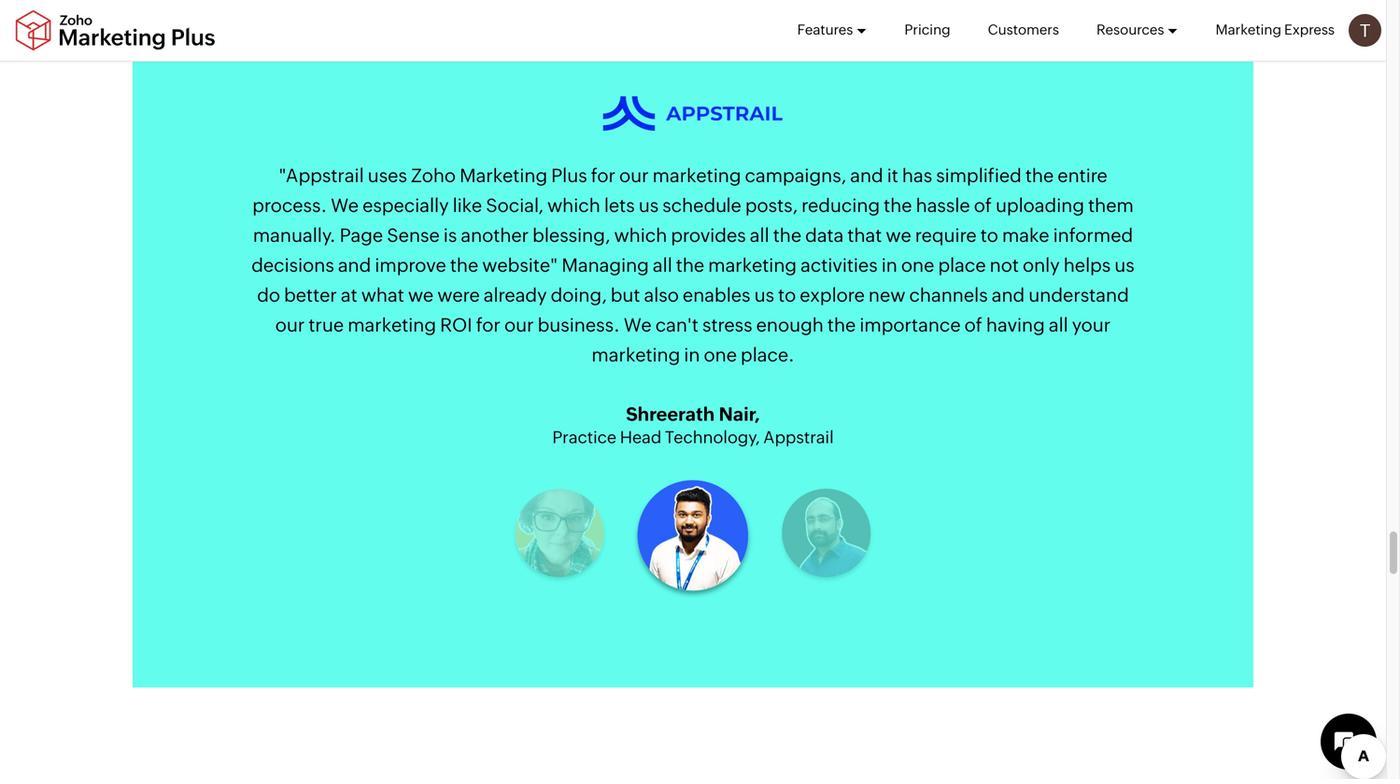 Task type: describe. For each thing, give the bounding box(es) containing it.
resources link
[[1097, 0, 1179, 60]]

make
[[1003, 225, 1050, 246]]

technology,
[[665, 428, 760, 447]]

enables
[[683, 285, 751, 306]]

the up uploading
[[1026, 165, 1054, 186]]

activities
[[801, 255, 878, 276]]

your
[[1073, 315, 1111, 336]]

understand
[[1029, 285, 1130, 306]]

nair,
[[719, 404, 761, 425]]

but
[[611, 285, 641, 306]]

provides
[[671, 225, 747, 246]]

marketing up the schedule
[[653, 165, 742, 186]]

hassle
[[916, 195, 971, 216]]

marketing up enables
[[709, 255, 797, 276]]

place
[[939, 255, 987, 276]]

0 horizontal spatial we
[[331, 195, 359, 216]]

reducing
[[802, 195, 881, 216]]

the up were
[[450, 255, 479, 276]]

2 vertical spatial and
[[992, 285, 1025, 306]]

marketing express
[[1216, 21, 1336, 38]]

1 horizontal spatial which
[[614, 225, 668, 246]]

0 vertical spatial to
[[981, 225, 999, 246]]

0 horizontal spatial all
[[653, 255, 673, 276]]

it
[[888, 165, 899, 186]]

shreerath nair, practice head technology, appstrail
[[553, 404, 834, 447]]

only
[[1023, 255, 1060, 276]]

sense
[[387, 225, 440, 246]]

blessing,
[[533, 225, 611, 246]]

pricing
[[905, 21, 951, 38]]

decisions
[[252, 255, 334, 276]]

page
[[340, 225, 383, 246]]

campaigns,
[[745, 165, 847, 186]]

iiht)
[[847, 428, 883, 447]]

resources
[[1097, 21, 1165, 38]]

"appstrail
[[279, 165, 364, 186]]

mv,
[[719, 404, 753, 425]]

posts,
[[746, 195, 798, 216]]

doing,
[[551, 285, 607, 306]]

uses
[[368, 165, 407, 186]]

techademy
[[693, 428, 785, 447]]

0 vertical spatial of
[[975, 195, 992, 216]]

managing
[[562, 255, 649, 276]]

process.
[[253, 195, 327, 216]]

enough
[[757, 315, 824, 336]]

that
[[848, 225, 883, 246]]

shreerath
[[626, 404, 715, 425]]

the down explore
[[828, 315, 856, 336]]

nbhrf
[[809, 428, 865, 447]]

practice
[[553, 428, 617, 447]]

head
[[620, 428, 662, 447]]

has
[[903, 165, 933, 186]]

features
[[798, 21, 854, 38]]

already
[[484, 285, 547, 306]]

can't
[[656, 315, 699, 336]]

do
[[257, 285, 280, 306]]

importance
[[860, 315, 961, 336]]

shannon
[[621, 404, 701, 425]]

what
[[361, 285, 404, 306]]

new
[[869, 285, 906, 306]]

also
[[644, 285, 679, 306]]

manually.
[[253, 225, 336, 246]]

appstrail
[[764, 428, 834, 447]]

data
[[806, 225, 844, 246]]

the down posts,
[[774, 225, 802, 246]]

true
[[309, 315, 344, 336]]

"appstrail uses zoho marketing plus for our marketing campaigns, and it has simplified the entire process. we especially like social, which lets us schedule posts, reducing the hassle of uploading them manually. page sense is another blessing, which provides all the data that we require to make informed decisions and improve the website" managing all the marketing activities in one place not only helps us do better at what we were already doing, but also enables us to explore new channels and understand our true marketing roi for our business. we can't stress enough the importance of having all your marketing in one place.
[[252, 165, 1135, 366]]

roi
[[440, 315, 473, 336]]

helps
[[1064, 255, 1111, 276]]

website"
[[483, 255, 558, 276]]

zoho marketingplus logo image
[[14, 10, 217, 51]]

require
[[916, 225, 977, 246]]

pricing link
[[905, 0, 951, 60]]

payne,
[[705, 404, 766, 425]]

marketing inside "appstrail uses zoho marketing plus for our marketing campaigns, and it has simplified the entire process. we especially like social, which lets us schedule posts, reducing the hassle of uploading them manually. page sense is another blessing, which provides all the data that we require to make informed decisions and improve the website" managing all the marketing activities in one place not only helps us do better at what we were already doing, but also enables us to explore new channels and understand our true marketing roi for our business. we can't stress enough the importance of having all your marketing in one place.
[[460, 165, 548, 186]]

media
[[576, 428, 624, 447]]

1 vertical spatial we
[[624, 315, 652, 336]]

stress
[[703, 315, 753, 336]]

were
[[438, 285, 480, 306]]

2 horizontal spatial us
[[1115, 255, 1135, 276]]



Task type: vqa. For each thing, say whether or not it's contained in the screenshot.
different
no



Task type: locate. For each thing, give the bounding box(es) containing it.
of down simplified
[[975, 195, 992, 216]]

2 vertical spatial all
[[1049, 315, 1069, 336]]

for right roi
[[476, 315, 501, 336]]

marketing
[[653, 165, 742, 186], [709, 255, 797, 276], [348, 315, 437, 336], [592, 344, 681, 366]]

zoho
[[411, 165, 456, 186]]

and up the at
[[338, 255, 371, 276]]

plus
[[552, 165, 588, 186]]

in up new
[[882, 255, 898, 276]]

1 horizontal spatial all
[[750, 225, 770, 246]]

1 horizontal spatial our
[[505, 315, 534, 336]]

of inside sundeep mv, chief marketing officer, techademy (unit of iiht)
[[827, 428, 843, 447]]

us right lets
[[639, 195, 659, 216]]

we
[[331, 195, 359, 216], [624, 315, 652, 336]]

1 vertical spatial which
[[614, 225, 668, 246]]

we down improve
[[408, 285, 434, 306]]

2 horizontal spatial our
[[620, 165, 649, 186]]

0 horizontal spatial we
[[408, 285, 434, 306]]

1 vertical spatial all
[[653, 255, 673, 276]]

1 vertical spatial for
[[476, 315, 501, 336]]

1 horizontal spatial and
[[851, 165, 884, 186]]

1 horizontal spatial in
[[882, 255, 898, 276]]

in
[[882, 255, 898, 276], [684, 344, 700, 366]]

and
[[851, 165, 884, 186], [338, 255, 371, 276], [992, 285, 1025, 306]]

place.
[[741, 344, 795, 366]]

schedule
[[663, 195, 742, 216]]

entire
[[1058, 165, 1108, 186]]

and left the it
[[851, 165, 884, 186]]

for right plus
[[591, 165, 616, 186]]

0 vertical spatial for
[[591, 165, 616, 186]]

0 vertical spatial us
[[639, 195, 659, 216]]

0 vertical spatial and
[[851, 165, 884, 186]]

1 horizontal spatial to
[[981, 225, 999, 246]]

another
[[461, 225, 529, 246]]

1 vertical spatial in
[[684, 344, 700, 366]]

0 horizontal spatial us
[[639, 195, 659, 216]]

our up lets
[[620, 165, 649, 186]]

uploading
[[996, 195, 1085, 216]]

of down channels
[[965, 315, 983, 336]]

them
[[1089, 195, 1134, 216]]

2 horizontal spatial all
[[1049, 315, 1069, 336]]

1 vertical spatial us
[[1115, 255, 1135, 276]]

one
[[902, 255, 935, 276], [704, 344, 737, 366]]

social,
[[486, 195, 544, 216]]

0 vertical spatial all
[[750, 225, 770, 246]]

1 vertical spatial we
[[408, 285, 434, 306]]

customers link
[[988, 0, 1060, 60]]

for
[[591, 165, 616, 186], [476, 315, 501, 336]]

at
[[341, 285, 358, 306]]

improve
[[375, 255, 447, 276]]

of right (unit
[[827, 428, 843, 447]]

we down but
[[624, 315, 652, 336]]

customers
[[988, 21, 1060, 38]]

0 horizontal spatial for
[[476, 315, 501, 336]]

1 horizontal spatial us
[[755, 285, 775, 306]]

to up enough
[[779, 285, 797, 306]]

not
[[990, 255, 1020, 276]]

0 horizontal spatial our
[[275, 315, 305, 336]]

express
[[1285, 21, 1336, 38]]

features link
[[798, 0, 868, 60]]

chief
[[504, 428, 546, 447]]

which down lets
[[614, 225, 668, 246]]

we right that on the right top of the page
[[886, 225, 912, 246]]

of
[[975, 195, 992, 216], [965, 315, 983, 336], [827, 428, 843, 447]]

0 horizontal spatial and
[[338, 255, 371, 276]]

the down the provides
[[676, 255, 705, 276]]

our left true
[[275, 315, 305, 336]]

1 vertical spatial one
[[704, 344, 737, 366]]

channels
[[910, 285, 988, 306]]

1 vertical spatial of
[[965, 315, 983, 336]]

marketing
[[1216, 21, 1282, 38], [460, 165, 548, 186], [550, 428, 629, 447], [643, 428, 722, 447]]

us
[[639, 195, 659, 216], [1115, 255, 1135, 276], [755, 285, 775, 306]]

which
[[548, 195, 601, 216], [614, 225, 668, 246]]

business.
[[538, 315, 620, 336]]

marketing inside shannon payne, digital media & marketing specialist, nbhrf
[[643, 428, 722, 447]]

1 horizontal spatial we
[[886, 225, 912, 246]]

specialist,
[[725, 428, 806, 447]]

explore
[[800, 285, 865, 306]]

the
[[1026, 165, 1054, 186], [884, 195, 913, 216], [774, 225, 802, 246], [450, 255, 479, 276], [676, 255, 705, 276], [828, 315, 856, 336]]

0 vertical spatial we
[[331, 195, 359, 216]]

lets
[[605, 195, 635, 216]]

sundeep mv, chief marketing officer, techademy (unit of iiht)
[[504, 404, 883, 447]]

to
[[981, 225, 999, 246], [779, 285, 797, 306]]

0 vertical spatial one
[[902, 255, 935, 276]]

1 vertical spatial and
[[338, 255, 371, 276]]

1 vertical spatial to
[[779, 285, 797, 306]]

1 horizontal spatial one
[[902, 255, 935, 276]]

2 horizontal spatial and
[[992, 285, 1025, 306]]

2 vertical spatial of
[[827, 428, 843, 447]]

0 horizontal spatial one
[[704, 344, 737, 366]]

us up enough
[[755, 285, 775, 306]]

0 vertical spatial we
[[886, 225, 912, 246]]

all up also
[[653, 255, 673, 276]]

terry turtle image
[[1350, 14, 1382, 47]]

shannon payne, digital media & marketing specialist, nbhrf
[[522, 404, 865, 447]]

0 vertical spatial in
[[882, 255, 898, 276]]

simplified
[[937, 165, 1022, 186]]

digital
[[522, 428, 572, 447]]

our down already
[[505, 315, 534, 336]]

we up page at the top left of the page
[[331, 195, 359, 216]]

one down require
[[902, 255, 935, 276]]

better
[[284, 285, 337, 306]]

is
[[444, 225, 457, 246]]

1 horizontal spatial for
[[591, 165, 616, 186]]

the down the it
[[884, 195, 913, 216]]

and down not
[[992, 285, 1025, 306]]

marketing express link
[[1216, 0, 1336, 60]]

0 horizontal spatial in
[[684, 344, 700, 366]]

2 vertical spatial us
[[755, 285, 775, 306]]

&
[[627, 428, 640, 447]]

like
[[453, 195, 482, 216]]

especially
[[363, 195, 449, 216]]

we
[[886, 225, 912, 246], [408, 285, 434, 306]]

in down can't
[[684, 344, 700, 366]]

marketing inside sundeep mv, chief marketing officer, techademy (unit of iiht)
[[550, 428, 629, 447]]

informed
[[1054, 225, 1134, 246]]

0 horizontal spatial to
[[779, 285, 797, 306]]

1 horizontal spatial we
[[624, 315, 652, 336]]

marketing down what
[[348, 315, 437, 336]]

one down the 'stress'
[[704, 344, 737, 366]]

0 horizontal spatial which
[[548, 195, 601, 216]]

0 vertical spatial which
[[548, 195, 601, 216]]

all down posts,
[[750, 225, 770, 246]]

(unit
[[788, 428, 824, 447]]

sundeep
[[634, 404, 715, 425]]

which up blessing,
[[548, 195, 601, 216]]

marketing down can't
[[592, 344, 681, 366]]

officer,
[[632, 428, 690, 447]]

having
[[987, 315, 1046, 336]]

to up not
[[981, 225, 999, 246]]

all left your at right top
[[1049, 315, 1069, 336]]

us right helps on the top
[[1115, 255, 1135, 276]]



